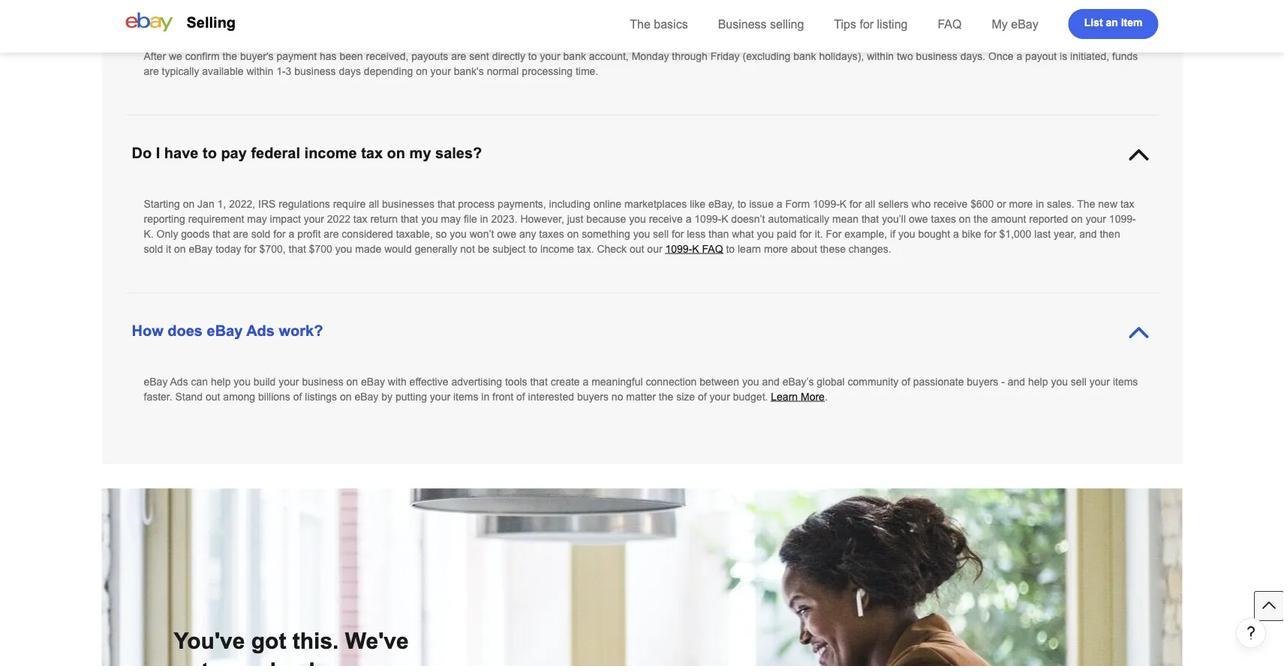 Task type: vqa. For each thing, say whether or not it's contained in the screenshot.
AMOUNT
yes



Task type: locate. For each thing, give the bounding box(es) containing it.
account,
[[589, 50, 629, 62]]

1 vertical spatial buyers
[[577, 391, 609, 403]]

2 all from the left
[[865, 198, 876, 210]]

1 horizontal spatial k
[[722, 213, 729, 225]]

are down 2022
[[324, 228, 339, 240]]

you up 1099-k faq to learn more about these changes.
[[757, 228, 774, 240]]

2 vertical spatial business
[[302, 376, 344, 388]]

business down has
[[294, 65, 336, 77]]

learn
[[738, 243, 761, 255]]

1 vertical spatial ads
[[170, 376, 188, 388]]

1 horizontal spatial and
[[1008, 376, 1026, 388]]

1 horizontal spatial receive
[[934, 198, 968, 210]]

and right -
[[1008, 376, 1026, 388]]

1 vertical spatial the
[[1077, 198, 1096, 210]]

your
[[540, 50, 561, 62], [431, 65, 451, 77], [304, 213, 324, 225], [1086, 213, 1107, 225], [279, 376, 299, 388], [1090, 376, 1110, 388], [430, 391, 450, 403], [710, 391, 730, 403], [215, 659, 264, 667]]

on inside after we confirm the buyer's payment has been received, payouts are sent directly to your bank account, monday through friday (excluding bank holidays), within two business days. once a payout is initiated, funds are typically available within 1-3 business days depending on your bank's normal processing time.
[[416, 65, 428, 77]]

may up the so
[[441, 213, 461, 225]]

0 vertical spatial sold
[[251, 228, 271, 240]]

bank down selling
[[794, 50, 816, 62]]

a up less
[[686, 213, 692, 225]]

0 horizontal spatial bank
[[563, 50, 586, 62]]

sold up $700,
[[251, 228, 271, 240]]

2 horizontal spatial k
[[840, 198, 847, 210]]

k up mean
[[840, 198, 847, 210]]

and
[[1080, 228, 1097, 240], [762, 376, 780, 388], [1008, 376, 1026, 388]]

1 horizontal spatial bank
[[794, 50, 816, 62]]

the basics
[[630, 17, 688, 31]]

so
[[436, 228, 447, 240]]

buyers left -
[[967, 376, 999, 388]]

days.
[[961, 50, 986, 62]]

k.
[[144, 228, 154, 240]]

online
[[594, 198, 622, 210]]

community
[[848, 376, 899, 388]]

help right can on the left
[[211, 376, 231, 388]]

0 horizontal spatial more
[[764, 243, 788, 255]]

0 vertical spatial within
[[867, 50, 894, 62]]

0 vertical spatial receive
[[934, 198, 968, 210]]

tax
[[361, 145, 383, 161], [1121, 198, 1135, 210], [353, 213, 368, 225]]

2 horizontal spatial the
[[974, 213, 989, 225]]

that down "profit"
[[289, 243, 306, 255]]

2022,
[[229, 198, 255, 210]]

0 horizontal spatial within
[[247, 65, 273, 77]]

within left two
[[867, 50, 894, 62]]

ads up stand
[[170, 376, 188, 388]]

out down can on the left
[[206, 391, 220, 403]]

bank's
[[454, 65, 484, 77]]

ads
[[246, 323, 275, 339], [170, 376, 188, 388]]

you'll
[[882, 213, 906, 225]]

k
[[840, 198, 847, 210], [722, 213, 729, 225], [692, 243, 699, 255]]

on left jan
[[183, 198, 195, 210]]

0 vertical spatial got
[[251, 629, 286, 654]]

starting on jan 1, 2022, irs regulations require all businesses that process payments, including online marketplaces like ebay, to issue a form 1099-k for all sellers who receive $600 or more in sales. the new tax reporting requirement may impact your 2022 tax return that you may file in 2023. however, just because you receive a 1099-k doesn't automatically mean that you'll owe taxes on the amount reported on your 1099- k. only goods that are sold for a profit are considered taxable, so you won't owe any taxes on something you sell for less than what you paid for it. for example, if you bought a bike for $1,000 last year, and then sold it on ebay today for $700, that $700 you made would generally not be subject to income tax. check out our
[[144, 198, 1136, 255]]

2 bank from the left
[[794, 50, 816, 62]]

we
[[169, 50, 182, 62]]

the down connection
[[659, 391, 674, 403]]

0 horizontal spatial k
[[692, 243, 699, 255]]

these
[[820, 243, 846, 255]]

what
[[732, 228, 754, 240]]

2 vertical spatial tax
[[353, 213, 368, 225]]

0 vertical spatial more
[[1009, 198, 1033, 210]]

on down payouts
[[416, 65, 428, 77]]

2 horizontal spatial and
[[1080, 228, 1097, 240]]

may
[[247, 213, 267, 225], [441, 213, 461, 225]]

a right create
[[583, 376, 589, 388]]

0 vertical spatial in
[[1036, 198, 1044, 210]]

1 horizontal spatial got
[[251, 629, 286, 654]]

of left the listings
[[293, 391, 302, 403]]

are up the "today" at left top
[[233, 228, 248, 240]]

list
[[1085, 17, 1103, 29]]

regulations
[[279, 198, 330, 210]]

taxes up bought
[[931, 213, 956, 225]]

0 horizontal spatial all
[[369, 198, 379, 210]]

on right the listings
[[340, 391, 352, 403]]

0 vertical spatial tax
[[361, 145, 383, 161]]

1 vertical spatial out
[[206, 391, 220, 403]]

income up require
[[304, 145, 357, 161]]

1 vertical spatial in
[[480, 213, 488, 225]]

bought
[[918, 228, 951, 240]]

help right -
[[1029, 376, 1048, 388]]

1 vertical spatial the
[[974, 213, 989, 225]]

1-
[[276, 65, 286, 77]]

0 vertical spatial owe
[[909, 213, 928, 225]]

0 vertical spatial the
[[223, 50, 237, 62]]

for down impact
[[273, 228, 286, 240]]

1 horizontal spatial help
[[1029, 376, 1048, 388]]

1 vertical spatial within
[[247, 65, 273, 77]]

all left sellers
[[865, 198, 876, 210]]

for
[[860, 17, 874, 31], [850, 198, 862, 210], [273, 228, 286, 240], [672, 228, 684, 240], [800, 228, 812, 240], [984, 228, 997, 240], [244, 243, 257, 255]]

stand
[[175, 391, 203, 403]]

1 vertical spatial k
[[722, 213, 729, 225]]

listings
[[305, 391, 337, 403]]

would
[[384, 243, 412, 255]]

out inside ebay ads can help you build your business on ebay with effective advertising tools that create a meaningful connection between you and ebay's global community of passionate buyers - and help you sell your items faster. stand out among billions of listings on ebay by putting your items in front of interested buyers no matter the size of your budget.
[[206, 391, 220, 403]]

in right file
[[480, 213, 488, 225]]

receive right who
[[934, 198, 968, 210]]

more down paid
[[764, 243, 788, 255]]

or
[[997, 198, 1006, 210]]

0 horizontal spatial help
[[211, 376, 231, 388]]

1 vertical spatial business
[[294, 65, 336, 77]]

owe down the "2023."
[[497, 228, 516, 240]]

your inside you've got this. we've got your back.
[[215, 659, 264, 667]]

got up back.
[[251, 629, 286, 654]]

2 vertical spatial in
[[481, 391, 490, 403]]

0 horizontal spatial may
[[247, 213, 267, 225]]

that up example,
[[862, 213, 879, 225]]

help, opens dialogs image
[[1244, 626, 1259, 641]]

reporting
[[144, 213, 185, 225]]

to up processing
[[528, 50, 537, 62]]

reported
[[1029, 213, 1069, 225]]

1099- up mean
[[813, 198, 840, 210]]

0 vertical spatial sell
[[653, 228, 669, 240]]

ebay right "my" at the top
[[1011, 17, 1039, 31]]

list an item link
[[1069, 9, 1159, 39]]

1 horizontal spatial buyers
[[967, 376, 999, 388]]

1 vertical spatial items
[[453, 391, 479, 403]]

k down less
[[692, 243, 699, 255]]

0 horizontal spatial sold
[[144, 243, 163, 255]]

1 horizontal spatial all
[[865, 198, 876, 210]]

can
[[191, 376, 208, 388]]

1 vertical spatial more
[[764, 243, 788, 255]]

1 vertical spatial taxes
[[539, 228, 564, 240]]

you up among
[[234, 376, 251, 388]]

just
[[567, 213, 584, 225]]

1 horizontal spatial out
[[630, 243, 644, 255]]

taxes down however,
[[539, 228, 564, 240]]

for
[[826, 228, 842, 240]]

0 horizontal spatial the
[[630, 17, 651, 31]]

0 horizontal spatial sell
[[653, 228, 669, 240]]

a left form at the right of the page
[[777, 198, 783, 210]]

businesses
[[382, 198, 435, 210]]

pay
[[221, 145, 247, 161]]

items
[[1113, 376, 1138, 388], [453, 391, 479, 403]]

buyers
[[967, 376, 999, 388], [577, 391, 609, 403]]

0 horizontal spatial got
[[174, 659, 209, 667]]

0 horizontal spatial items
[[453, 391, 479, 403]]

the inside starting on jan 1, 2022, irs regulations require all businesses that process payments, including online marketplaces like ebay, to issue a form 1099-k for all sellers who receive $600 or more in sales. the new tax reporting requirement may impact your 2022 tax return that you may file in 2023. however, just because you receive a 1099-k doesn't automatically mean that you'll owe taxes on the amount reported on your 1099- k. only goods that are sold for a profit are considered taxable, so you won't owe any taxes on something you sell for less than what you paid for it. for example, if you bought a bike for $1,000 last year, and then sold it on ebay today for $700, that $700 you made would generally not be subject to income tax. check out our
[[1077, 198, 1096, 210]]

tax left 'my'
[[361, 145, 383, 161]]

buyer's
[[240, 50, 274, 62]]

0 horizontal spatial buyers
[[577, 391, 609, 403]]

irs
[[258, 198, 276, 210]]

and left then
[[1080, 228, 1097, 240]]

on left with
[[346, 376, 358, 388]]

it.
[[815, 228, 823, 240]]

buyers left no
[[577, 391, 609, 403]]

1 vertical spatial income
[[540, 243, 574, 255]]

friday
[[711, 50, 740, 62]]

a
[[1017, 50, 1023, 62], [777, 198, 783, 210], [686, 213, 692, 225], [289, 228, 294, 240], [953, 228, 959, 240], [583, 376, 589, 388]]

generally
[[415, 243, 458, 255]]

because
[[587, 213, 626, 225]]

on down just
[[567, 228, 579, 240]]

faq up days.
[[938, 17, 962, 31]]

1 horizontal spatial sell
[[1071, 376, 1087, 388]]

how does ebay ads work?
[[132, 323, 323, 339]]

you right $700
[[335, 243, 352, 255]]

0 vertical spatial business
[[916, 50, 958, 62]]

tax right new
[[1121, 198, 1135, 210]]

funds
[[1113, 50, 1138, 62]]

may down irs
[[247, 213, 267, 225]]

you've
[[174, 629, 245, 654]]

are up bank's
[[451, 50, 466, 62]]

bike
[[962, 228, 982, 240]]

monday
[[632, 50, 669, 62]]

the left basics
[[630, 17, 651, 31]]

my
[[992, 17, 1008, 31]]

0 horizontal spatial income
[[304, 145, 357, 161]]

you right if
[[899, 228, 915, 240]]

out inside starting on jan 1, 2022, irs regulations require all businesses that process payments, including online marketplaces like ebay, to issue a form 1099-k for all sellers who receive $600 or more in sales. the new tax reporting requirement may impact your 2022 tax return that you may file in 2023. however, just because you receive a 1099-k doesn't automatically mean that you'll owe taxes on the amount reported on your 1099- k. only goods that are sold for a profit are considered taxable, so you won't owe any taxes on something you sell for less than what you paid for it. for example, if you bought a bike for $1,000 last year, and then sold it on ebay today for $700, that $700 you made would generally not be subject to income tax. check out our
[[630, 243, 644, 255]]

1 vertical spatial sell
[[1071, 376, 1087, 388]]

more inside starting on jan 1, 2022, irs regulations require all businesses that process payments, including online marketplaces like ebay, to issue a form 1099-k for all sellers who receive $600 or more in sales. the new tax reporting requirement may impact your 2022 tax return that you may file in 2023. however, just because you receive a 1099-k doesn't automatically mean that you'll owe taxes on the amount reported on your 1099- k. only goods that are sold for a profit are considered taxable, so you won't owe any taxes on something you sell for less than what you paid for it. for example, if you bought a bike for $1,000 last year, and then sold it on ebay today for $700, that $700 you made would generally not be subject to income tax. check out our
[[1009, 198, 1033, 210]]

on right it
[[174, 243, 186, 255]]

1 bank from the left
[[563, 50, 586, 62]]

1 horizontal spatial may
[[441, 213, 461, 225]]

about
[[791, 243, 817, 255]]

ebay left by on the bottom of page
[[355, 391, 379, 403]]

tax up "considered"
[[353, 213, 368, 225]]

got down you've
[[174, 659, 209, 667]]

0 horizontal spatial and
[[762, 376, 780, 388]]

available
[[202, 65, 244, 77]]

0 horizontal spatial ads
[[170, 376, 188, 388]]

owe down who
[[909, 213, 928, 225]]

i
[[156, 145, 160, 161]]

faq down than
[[702, 243, 723, 255]]

on left 'my'
[[387, 145, 405, 161]]

1 horizontal spatial faq
[[938, 17, 962, 31]]

all
[[369, 198, 379, 210], [865, 198, 876, 210]]

sent
[[469, 50, 489, 62]]

ads left work?
[[246, 323, 275, 339]]

to left pay at the top left of page
[[203, 145, 217, 161]]

to inside after we confirm the buyer's payment has been received, payouts are sent directly to your bank account, monday through friday (excluding bank holidays), within two business days. once a payout is initiated, funds are typically available within 1-3 business days depending on your bank's normal processing time.
[[528, 50, 537, 62]]

business right two
[[916, 50, 958, 62]]

payments,
[[498, 198, 546, 210]]

0 vertical spatial items
[[1113, 376, 1138, 388]]

are
[[451, 50, 466, 62], [144, 65, 159, 77], [233, 228, 248, 240], [324, 228, 339, 240]]

on
[[416, 65, 428, 77], [387, 145, 405, 161], [183, 198, 195, 210], [959, 213, 971, 225], [1071, 213, 1083, 225], [567, 228, 579, 240], [174, 243, 186, 255], [346, 376, 358, 388], [340, 391, 352, 403]]

goods
[[181, 228, 210, 240]]

that inside ebay ads can help you build your business on ebay with effective advertising tools that create a meaningful connection between you and ebay's global community of passionate buyers - and help you sell your items faster. stand out among billions of listings on ebay by putting your items in front of interested buyers no matter the size of your budget.
[[530, 376, 548, 388]]

business up the listings
[[302, 376, 344, 388]]

all up return
[[369, 198, 379, 210]]

0 horizontal spatial receive
[[649, 213, 683, 225]]

0 vertical spatial taxes
[[931, 213, 956, 225]]

an
[[1106, 17, 1118, 29]]

0 vertical spatial ads
[[246, 323, 275, 339]]

budget.
[[733, 391, 768, 403]]

0 horizontal spatial the
[[223, 50, 237, 62]]

selling
[[770, 17, 804, 31]]

the inside after we confirm the buyer's payment has been received, payouts are sent directly to your bank account, monday through friday (excluding bank holidays), within two business days. once a payout is initiated, funds are typically available within 1-3 business days depending on your bank's normal processing time.
[[223, 50, 237, 62]]

that up interested
[[530, 376, 548, 388]]

1 help from the left
[[211, 376, 231, 388]]

the left new
[[1077, 198, 1096, 210]]

0 horizontal spatial out
[[206, 391, 220, 403]]

bank up time.
[[563, 50, 586, 62]]

$700
[[309, 243, 332, 255]]

of down "tools"
[[516, 391, 525, 403]]

and inside starting on jan 1, 2022, irs regulations require all businesses that process payments, including online marketplaces like ebay, to issue a form 1099-k for all sellers who receive $600 or more in sales. the new tax reporting requirement may impact your 2022 tax return that you may file in 2023. however, just because you receive a 1099-k doesn't automatically mean that you'll owe taxes on the amount reported on your 1099- k. only goods that are sold for a profit are considered taxable, so you won't owe any taxes on something you sell for less than what you paid for it. for example, if you bought a bike for $1,000 last year, and then sold it on ebay today for $700, that $700 you made would generally not be subject to income tax. check out our
[[1080, 228, 1097, 240]]

ebay down goods at the top left
[[189, 243, 213, 255]]

0 horizontal spatial owe
[[497, 228, 516, 240]]

1 horizontal spatial the
[[1077, 198, 1096, 210]]

2 vertical spatial the
[[659, 391, 674, 403]]

1 horizontal spatial more
[[1009, 198, 1033, 210]]

1 vertical spatial faq
[[702, 243, 723, 255]]

considered
[[342, 228, 393, 240]]

tips
[[834, 17, 857, 31]]

2 help from the left
[[1029, 376, 1048, 388]]

1 horizontal spatial income
[[540, 243, 574, 255]]

then
[[1100, 228, 1121, 240]]

in up reported at top right
[[1036, 198, 1044, 210]]

holidays),
[[819, 50, 864, 62]]

0 vertical spatial out
[[630, 243, 644, 255]]

0 vertical spatial buyers
[[967, 376, 999, 388]]

ebay,
[[709, 198, 735, 210]]

you up the so
[[421, 213, 438, 225]]

faq
[[938, 17, 962, 31], [702, 243, 723, 255]]

doesn't
[[731, 213, 765, 225]]

and up learn
[[762, 376, 780, 388]]

business inside ebay ads can help you build your business on ebay with effective advertising tools that create a meaningful connection between you and ebay's global community of passionate buyers - and help you sell your items faster. stand out among billions of listings on ebay by putting your items in front of interested buyers no matter the size of your budget.
[[302, 376, 344, 388]]

1 vertical spatial owe
[[497, 228, 516, 240]]

out left our
[[630, 243, 644, 255]]

typically
[[162, 65, 199, 77]]

1 horizontal spatial the
[[659, 391, 674, 403]]

business
[[718, 17, 767, 31]]



Task type: describe. For each thing, give the bounding box(es) containing it.
global
[[817, 376, 845, 388]]

however,
[[521, 213, 564, 225]]

normal
[[487, 65, 519, 77]]

impact
[[270, 213, 301, 225]]

1,
[[217, 198, 226, 210]]

are down after
[[144, 65, 159, 77]]

including
[[549, 198, 591, 210]]

time.
[[576, 65, 599, 77]]

issue
[[749, 198, 774, 210]]

passionate
[[913, 376, 964, 388]]

require
[[333, 198, 366, 210]]

faq link
[[938, 17, 962, 31]]

the inside ebay ads can help you build your business on ebay with effective advertising tools that create a meaningful connection between you and ebay's global community of passionate buyers - and help you sell your items faster. stand out among billions of listings on ebay by putting your items in front of interested buyers no matter the size of your budget.
[[659, 391, 674, 403]]

won't
[[470, 228, 494, 240]]

on up 'year,'
[[1071, 213, 1083, 225]]

tips for listing
[[834, 17, 908, 31]]

0 vertical spatial faq
[[938, 17, 962, 31]]

1 may from the left
[[247, 213, 267, 225]]

marketplaces
[[625, 198, 687, 210]]

the inside starting on jan 1, 2022, irs regulations require all businesses that process payments, including online marketplaces like ebay, to issue a form 1099-k for all sellers who receive $600 or more in sales. the new tax reporting requirement may impact your 2022 tax return that you may file in 2023. however, just because you receive a 1099-k doesn't automatically mean that you'll owe taxes on the amount reported on your 1099- k. only goods that are sold for a profit are considered taxable, so you won't owe any taxes on something you sell for less than what you paid for it. for example, if you bought a bike for $1,000 last year, and then sold it on ebay today for $700, that $700 you made would generally not be subject to income tax. check out our
[[974, 213, 989, 225]]

year,
[[1054, 228, 1077, 240]]

paid
[[777, 228, 797, 240]]

changes.
[[849, 243, 892, 255]]

on up bike
[[959, 213, 971, 225]]

this.
[[293, 629, 339, 654]]

ads inside ebay ads can help you build your business on ebay with effective advertising tools that create a meaningful connection between you and ebay's global community of passionate buyers - and help you sell your items faster. stand out among billions of listings on ebay by putting your items in front of interested buyers no matter the size of your budget.
[[170, 376, 188, 388]]

sell inside starting on jan 1, 2022, irs regulations require all businesses that process payments, including online marketplaces like ebay, to issue a form 1099-k for all sellers who receive $600 or more in sales. the new tax reporting requirement may impact your 2022 tax return that you may file in 2023. however, just because you receive a 1099-k doesn't automatically mean that you'll owe taxes on the amount reported on your 1099- k. only goods that are sold for a profit are considered taxable, so you won't owe any taxes on something you sell for less than what you paid for it. for example, if you bought a bike for $1,000 last year, and then sold it on ebay today for $700, that $700 you made would generally not be subject to income tax. check out our
[[653, 228, 669, 240]]

for up mean
[[850, 198, 862, 210]]

meaningful
[[592, 376, 643, 388]]

1099- down less
[[665, 243, 692, 255]]

$1,000
[[1000, 228, 1032, 240]]

1099- down like
[[695, 213, 722, 225]]

for left less
[[672, 228, 684, 240]]

new
[[1099, 198, 1118, 210]]

billions
[[258, 391, 290, 403]]

who
[[912, 198, 931, 210]]

1 horizontal spatial taxes
[[931, 213, 956, 225]]

my ebay link
[[992, 17, 1039, 31]]

sales.
[[1047, 198, 1075, 210]]

has
[[320, 50, 337, 62]]

basics
[[654, 17, 688, 31]]

for left it.
[[800, 228, 812, 240]]

you up our
[[633, 228, 650, 240]]

after
[[144, 50, 166, 62]]

learn
[[771, 391, 798, 403]]

front
[[493, 391, 514, 403]]

it
[[166, 243, 171, 255]]

jan
[[198, 198, 214, 210]]

income inside starting on jan 1, 2022, irs regulations require all businesses that process payments, including online marketplaces like ebay, to issue a form 1099-k for all sellers who receive $600 or more in sales. the new tax reporting requirement may impact your 2022 tax return that you may file in 2023. however, just because you receive a 1099-k doesn't automatically mean that you'll owe taxes on the amount reported on your 1099- k. only goods that are sold for a profit are considered taxable, so you won't owe any taxes on something you sell for less than what you paid for it. for example, if you bought a bike for $1,000 last year, and then sold it on ebay today for $700, that $700 you made would generally not be subject to income tax. check out our
[[540, 243, 574, 255]]

for right bike
[[984, 228, 997, 240]]

between
[[700, 376, 740, 388]]

to up doesn't
[[738, 198, 746, 210]]

in inside ebay ads can help you build your business on ebay with effective advertising tools that create a meaningful connection between you and ebay's global community of passionate buyers - and help you sell your items faster. stand out among billions of listings on ebay by putting your items in front of interested buyers no matter the size of your budget.
[[481, 391, 490, 403]]

how
[[132, 323, 163, 339]]

1 horizontal spatial items
[[1113, 376, 1138, 388]]

0 vertical spatial the
[[630, 17, 651, 31]]

1 vertical spatial receive
[[649, 213, 683, 225]]

sell inside ebay ads can help you build your business on ebay with effective advertising tools that create a meaningful connection between you and ebay's global community of passionate buyers - and help you sell your items faster. stand out among billions of listings on ebay by putting your items in front of interested buyers no matter the size of your budget.
[[1071, 376, 1087, 388]]

of right size
[[698, 391, 707, 403]]

2 may from the left
[[441, 213, 461, 225]]

payouts
[[412, 50, 448, 62]]

a inside ebay ads can help you build your business on ebay with effective advertising tools that create a meaningful connection between you and ebay's global community of passionate buyers - and help you sell your items faster. stand out among billions of listings on ebay by putting your items in front of interested buyers no matter the size of your budget.
[[583, 376, 589, 388]]

0 horizontal spatial faq
[[702, 243, 723, 255]]

to left learn
[[726, 243, 735, 255]]

2 vertical spatial k
[[692, 243, 699, 255]]

file
[[464, 213, 477, 225]]

check
[[597, 243, 627, 255]]

for right the "today" at left top
[[244, 243, 257, 255]]

you've got this. we've got your back.
[[174, 629, 409, 667]]

two
[[897, 50, 913, 62]]

1 vertical spatial sold
[[144, 243, 163, 255]]

$700,
[[259, 243, 286, 255]]

you up budget.
[[742, 376, 759, 388]]

once
[[989, 50, 1014, 62]]

1 horizontal spatial ads
[[246, 323, 275, 339]]

automatically
[[768, 213, 830, 225]]

that down requirement
[[213, 228, 230, 240]]

ebay up the "faster."
[[144, 376, 168, 388]]

ebay inside starting on jan 1, 2022, irs regulations require all businesses that process payments, including online marketplaces like ebay, to issue a form 1099-k for all sellers who receive $600 or more in sales. the new tax reporting requirement may impact your 2022 tax return that you may file in 2023. however, just because you receive a 1099-k doesn't automatically mean that you'll owe taxes on the amount reported on your 1099- k. only goods that are sold for a profit are considered taxable, so you won't owe any taxes on something you sell for less than what you paid for it. for example, if you bought a bike for $1,000 last year, and then sold it on ebay today for $700, that $700 you made would generally not be subject to income tax. check out our
[[189, 243, 213, 255]]

1099- up then
[[1109, 213, 1136, 225]]

payment
[[277, 50, 317, 62]]

0 vertical spatial k
[[840, 198, 847, 210]]

that down businesses
[[401, 213, 418, 225]]

tips for listing link
[[834, 17, 908, 31]]

advertising
[[451, 376, 502, 388]]

create
[[551, 376, 580, 388]]

example,
[[845, 228, 887, 240]]

you right -
[[1051, 376, 1068, 388]]

-
[[1002, 376, 1005, 388]]

you right the so
[[450, 228, 467, 240]]

list an item
[[1085, 17, 1143, 29]]

connection
[[646, 376, 697, 388]]

than
[[709, 228, 729, 240]]

ebay right does
[[207, 323, 243, 339]]

initiated,
[[1071, 50, 1110, 62]]

subject
[[493, 243, 526, 255]]

more
[[801, 391, 825, 403]]

1 vertical spatial tax
[[1121, 198, 1135, 210]]

of right community
[[902, 376, 910, 388]]

a down impact
[[289, 228, 294, 240]]

0 vertical spatial income
[[304, 145, 357, 161]]

you down the marketplaces
[[629, 213, 646, 225]]

profit
[[297, 228, 321, 240]]

depending
[[364, 65, 413, 77]]

ebay up by on the bottom of page
[[361, 376, 385, 388]]

1 horizontal spatial within
[[867, 50, 894, 62]]

only
[[157, 228, 178, 240]]

(excluding
[[743, 50, 791, 62]]

directly
[[492, 50, 525, 62]]

business selling link
[[718, 17, 804, 31]]

my
[[410, 145, 431, 161]]

1 horizontal spatial owe
[[909, 213, 928, 225]]

build
[[254, 376, 276, 388]]

work?
[[279, 323, 323, 339]]

does
[[168, 323, 203, 339]]

item
[[1121, 17, 1143, 29]]

after we confirm the buyer's payment has been received, payouts are sent directly to your bank account, monday through friday (excluding bank holidays), within two business days. once a payout is initiated, funds are typically available within 1-3 business days depending on your bank's normal processing time.
[[144, 50, 1138, 77]]

we've
[[345, 629, 409, 654]]

3
[[286, 65, 292, 77]]

0 horizontal spatial taxes
[[539, 228, 564, 240]]

a left bike
[[953, 228, 959, 240]]

sellers
[[878, 198, 909, 210]]

that left process at the top
[[438, 198, 455, 210]]

learn more link
[[771, 391, 825, 403]]

faster.
[[144, 391, 172, 403]]

made
[[355, 243, 382, 255]]

.
[[825, 391, 828, 403]]

for right the tips
[[860, 17, 874, 31]]

business selling
[[718, 17, 804, 31]]

1 horizontal spatial sold
[[251, 228, 271, 240]]

back.
[[270, 659, 328, 667]]

to down any
[[529, 243, 538, 255]]

a inside after we confirm the buyer's payment has been received, payouts are sent directly to your bank account, monday through friday (excluding bank holidays), within two business days. once a payout is initiated, funds are typically available within 1-3 business days depending on your bank's normal processing time.
[[1017, 50, 1023, 62]]

less
[[687, 228, 706, 240]]

1099-k faq link
[[665, 243, 723, 255]]

1 vertical spatial got
[[174, 659, 209, 667]]

1 all from the left
[[369, 198, 379, 210]]

the basics link
[[630, 17, 688, 31]]



